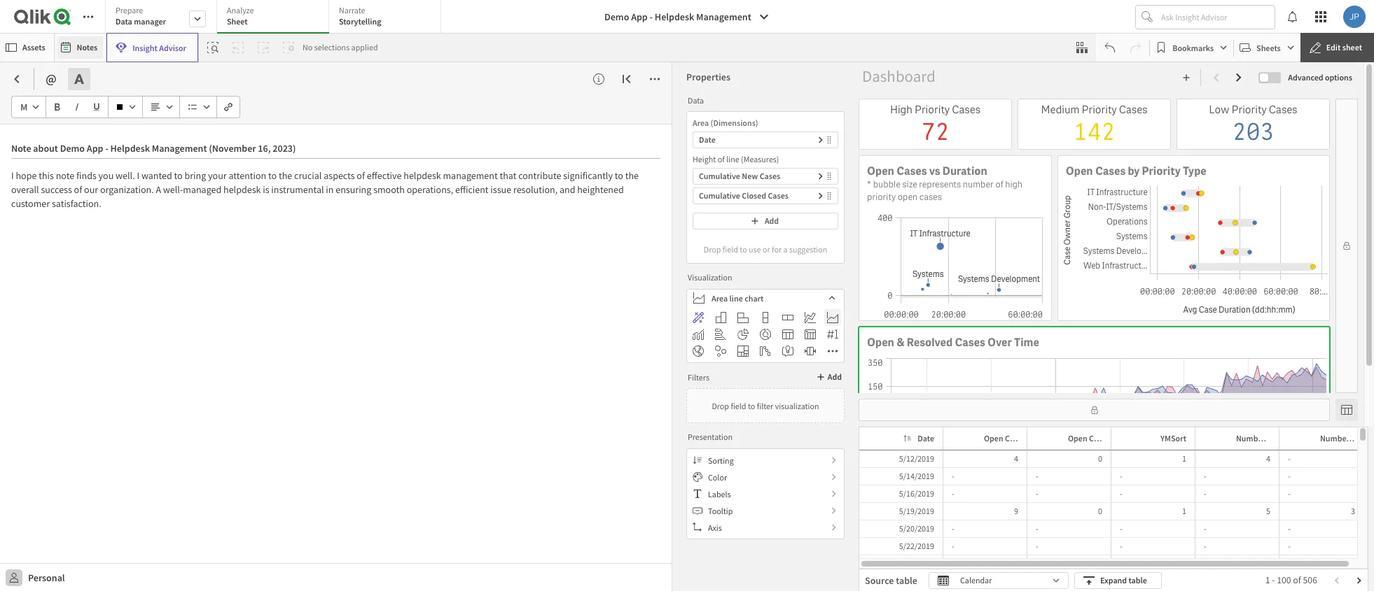 Task type: locate. For each thing, give the bounding box(es) containing it.
1 horizontal spatial the
[[625, 170, 639, 182]]

and
[[560, 184, 575, 196]]

4 down number of new cases button
[[1266, 454, 1271, 464]]

of
[[718, 154, 725, 165], [357, 170, 365, 182], [996, 179, 1003, 191], [74, 184, 82, 196], [1267, 434, 1275, 444], [1351, 434, 1359, 444], [1293, 575, 1301, 587]]

-
[[650, 11, 653, 23], [1288, 454, 1291, 464], [952, 471, 955, 482], [1036, 471, 1039, 482], [1120, 471, 1123, 482], [1204, 471, 1207, 482], [1288, 471, 1291, 482], [952, 489, 955, 499], [1036, 489, 1039, 499], [1120, 489, 1123, 499], [1204, 489, 1207, 499], [1288, 489, 1291, 499], [952, 524, 955, 534], [1036, 524, 1039, 534], [1120, 524, 1123, 534], [1204, 524, 1207, 534], [1288, 524, 1291, 534], [952, 541, 955, 552], [1036, 541, 1039, 552], [1120, 541, 1123, 552], [1204, 541, 1207, 552], [1288, 541, 1291, 552], [1272, 575, 1275, 587]]

open for open & resolved cases over time
[[867, 335, 894, 350]]

james peterson image
[[1343, 6, 1366, 28]]

line up cumulative new cases on the top of the page
[[726, 154, 739, 165]]

sorting button
[[687, 452, 844, 469]]

waterfall chart image
[[760, 346, 771, 357]]

add button
[[693, 213, 838, 230], [814, 369, 845, 386]]

by
[[1128, 164, 1140, 179]]

m
[[20, 101, 28, 113]]

1 horizontal spatial number
[[1320, 434, 1350, 444]]

2 vertical spatial 1
[[1265, 575, 1270, 587]]

of inside open cases vs duration * bubble size represents number of high priority open cases
[[996, 179, 1003, 191]]

0 vertical spatial date button
[[693, 132, 838, 148]]

sheet
[[1343, 42, 1362, 53]]

data
[[116, 16, 132, 27], [688, 95, 704, 105]]

0 for 4
[[1098, 454, 1102, 464]]

donut chart image
[[760, 329, 771, 340]]

1 horizontal spatial table
[[1129, 576, 1147, 586]]

0 vertical spatial new
[[742, 171, 758, 181]]

date up 5/12/2019
[[918, 434, 934, 444]]

details image
[[593, 74, 604, 85]]

priority
[[867, 192, 896, 203]]

0 vertical spatial field
[[723, 244, 738, 255]]

table inside button
[[1129, 576, 1147, 586]]

table right expand
[[1129, 576, 1147, 586]]

0 vertical spatial line
[[726, 154, 739, 165]]

the up instrumental
[[279, 170, 292, 182]]

next sheet: performance image
[[1234, 72, 1245, 83]]

1 horizontal spatial i
[[137, 170, 139, 182]]

Note Body text field
[[11, 159, 661, 483]]

visualization
[[688, 272, 732, 283]]

1 vertical spatial area
[[712, 293, 728, 304]]

1 horizontal spatial click to unlock sheet layout image
[[1343, 242, 1351, 250]]

0 horizontal spatial the
[[279, 170, 292, 182]]

priority right medium
[[1082, 103, 1117, 117]]

drop up visualization
[[704, 244, 721, 255]]

effective
[[367, 170, 402, 182]]

open cases by priority type
[[1066, 164, 1207, 179]]

vertical stacked bar chart image
[[760, 312, 771, 324]]

drop up presentation
[[712, 401, 729, 412]]

0 for 9
[[1098, 506, 1102, 517]]

0 horizontal spatial date
[[699, 134, 716, 145]]

expand table button
[[1074, 573, 1162, 590]]

0 vertical spatial cumulative
[[699, 171, 740, 181]]

to up is
[[268, 170, 277, 182]]

to left filter
[[748, 401, 755, 412]]

of right height
[[718, 154, 725, 165]]

2 number from the left
[[1320, 434, 1350, 444]]

area line chart image
[[827, 312, 838, 324]]

i
[[11, 170, 14, 182], [137, 170, 139, 182]]

a
[[783, 244, 788, 255]]

1 vertical spatial helpdesk
[[223, 184, 261, 196]]

1 horizontal spatial 4
[[1266, 454, 1271, 464]]

0 horizontal spatial new
[[742, 171, 758, 181]]

0 vertical spatial click to unlock sheet layout image
[[1343, 242, 1351, 250]]

new left number of clos button
[[1276, 434, 1292, 444]]

no
[[303, 42, 313, 53]]

open cases vs duration * bubble size represents number of high priority open cases
[[867, 164, 1023, 203]]

well-
[[163, 184, 183, 196]]

demo app - helpdesk management button
[[596, 6, 778, 28]]

sheets
[[1257, 42, 1281, 53]]

1 vertical spatial 0
[[1098, 506, 1102, 517]]

autochart image
[[693, 312, 704, 324]]

0 horizontal spatial number
[[1236, 434, 1266, 444]]

area up vertical grouped bar chart icon
[[712, 293, 728, 304]]

Ask Insight Advisor text field
[[1159, 6, 1275, 28]]

1 horizontal spatial area
[[712, 293, 728, 304]]

0 horizontal spatial 4
[[1014, 454, 1018, 464]]

drop field to filter visualization
[[712, 401, 819, 412]]

dashboard button
[[859, 65, 939, 88]]

1 vertical spatial cumulative
[[699, 191, 740, 201]]

0
[[1098, 454, 1102, 464], [1098, 506, 1102, 517]]

vs
[[929, 164, 940, 179]]

bold image
[[53, 103, 62, 111]]

number for number of clos
[[1320, 434, 1350, 444]]

sorting
[[708, 456, 734, 466]]

analyze
[[227, 5, 254, 15]]

open cases button
[[966, 431, 1026, 448]]

1 vertical spatial 1
[[1182, 506, 1187, 517]]

drop for drop field to filter visualization
[[712, 401, 729, 412]]

horizontal grouped bar chart image
[[738, 312, 749, 324]]

1 cumulative from the top
[[699, 171, 740, 181]]

1 vertical spatial click to unlock sheet layout image
[[1090, 406, 1099, 415]]

2 i from the left
[[137, 170, 139, 182]]

1 vertical spatial drop
[[712, 401, 729, 412]]

open
[[898, 192, 918, 203]]

1 - 100 of 506
[[1265, 575, 1318, 587]]

add down cumulative closed cases button
[[765, 216, 779, 226]]

drop for drop field to use or for a suggestion
[[704, 244, 721, 255]]

cases
[[952, 103, 981, 117], [1119, 103, 1148, 117], [1269, 103, 1298, 117], [897, 164, 927, 179], [1095, 164, 1126, 179], [760, 171, 780, 181], [768, 191, 789, 201], [955, 335, 985, 350], [1005, 434, 1026, 444], [1294, 434, 1315, 444]]

open for open cases vs duration * bubble size represents number of high priority open cases
[[867, 164, 894, 179]]

cumulative down height
[[699, 171, 740, 181]]

number
[[963, 179, 994, 191]]

0 vertical spatial data
[[116, 16, 132, 27]]

that
[[500, 170, 516, 182]]

1 vertical spatial line
[[730, 293, 743, 304]]

application
[[0, 0, 1374, 592]]

priority inside high priority cases 72
[[915, 103, 950, 117]]

add button down cumulative closed cases button
[[693, 213, 838, 230]]

pivot table image
[[805, 329, 816, 340]]

date button
[[693, 132, 838, 148], [900, 431, 940, 448]]

source table
[[865, 575, 918, 588]]

calendar button
[[929, 573, 1069, 590]]

your
[[208, 170, 227, 182]]

cases inside button
[[768, 191, 789, 201]]

new down (measures)
[[742, 171, 758, 181]]

table right source
[[896, 575, 918, 588]]

0 vertical spatial add
[[765, 216, 779, 226]]

Note title text field
[[11, 136, 661, 159]]

calendar
[[960, 576, 992, 586]]

cumulative closed cases
[[699, 191, 789, 201]]

add button down more icon
[[814, 369, 845, 386]]

of left number of clos button
[[1267, 434, 1275, 444]]

priority inside medium priority cases 142
[[1082, 103, 1117, 117]]

open for open cases
[[984, 434, 1003, 444]]

field left the use
[[723, 244, 738, 255]]

4 down open cases
[[1014, 454, 1018, 464]]

(measures)
[[741, 154, 779, 165]]

kpi image
[[827, 329, 838, 340]]

time
[[1014, 335, 1039, 350]]

date button up 5/12/2019
[[900, 431, 940, 448]]

map image
[[693, 346, 704, 357]]

1 vertical spatial date
[[918, 434, 934, 444]]

i left the hope on the left of the page
[[11, 170, 14, 182]]

area line chart
[[712, 293, 764, 304]]

bubble
[[873, 179, 901, 191]]

field for filter
[[731, 401, 746, 412]]

date button up (measures)
[[693, 132, 838, 148]]

managed
[[183, 184, 222, 196]]

*
[[867, 179, 871, 191]]

wanted
[[141, 170, 172, 182]]

1 horizontal spatial date button
[[900, 431, 940, 448]]

4
[[1014, 454, 1018, 464], [1266, 454, 1271, 464]]

open
[[867, 164, 894, 179], [1066, 164, 1093, 179], [867, 335, 894, 350], [984, 434, 1003, 444], [1068, 434, 1088, 444]]

1 vertical spatial add
[[828, 372, 842, 382]]

0 vertical spatial add button
[[693, 213, 838, 230]]

customer
[[11, 198, 50, 210]]

line left chart
[[730, 293, 743, 304]]

0 horizontal spatial area
[[693, 118, 709, 128]]

bookmarks
[[1173, 42, 1214, 53]]

helpdesk
[[404, 170, 441, 182], [223, 184, 261, 196]]

tab list
[[105, 0, 446, 35]]

expand table
[[1100, 576, 1147, 586]]

142
[[1073, 117, 1115, 147]]

priority for 203
[[1232, 103, 1267, 117]]

helpdesk up operations,
[[404, 170, 441, 182]]

cumulative inside "button"
[[699, 171, 740, 181]]

cumulative down cumulative new cases on the top of the page
[[699, 191, 740, 201]]

new inside number of new cases button
[[1276, 434, 1292, 444]]

1 horizontal spatial new
[[1276, 434, 1292, 444]]

0 vertical spatial drop
[[704, 244, 721, 255]]

1 vertical spatial field
[[731, 401, 746, 412]]

- inside button
[[650, 11, 653, 23]]

for
[[772, 244, 782, 255]]

toggle formatting element
[[68, 68, 96, 90]]

0 vertical spatial area
[[693, 118, 709, 128]]

0 vertical spatial 0
[[1098, 454, 1102, 464]]

5/22/2019
[[899, 541, 934, 552]]

in
[[326, 184, 334, 196]]

2 4 from the left
[[1266, 454, 1271, 464]]

1 vertical spatial new
[[1276, 434, 1292, 444]]

underline image
[[92, 103, 101, 111]]

helpdesk down the attention
[[223, 184, 261, 196]]

low priority cases 203
[[1209, 103, 1298, 147]]

1 horizontal spatial helpdesk
[[404, 170, 441, 182]]

analyze sheet
[[227, 5, 254, 27]]

1 horizontal spatial data
[[688, 95, 704, 105]]

area left (dimensions)
[[693, 118, 709, 128]]

1 0 from the top
[[1098, 454, 1102, 464]]

sheet
[[227, 16, 248, 27]]

data down properties
[[688, 95, 704, 105]]

cumulative inside button
[[699, 191, 740, 201]]

new
[[742, 171, 758, 181], [1276, 434, 1292, 444]]

italic image
[[73, 103, 81, 111]]

collapse image
[[621, 74, 632, 85]]

tab list containing prepare
[[105, 0, 446, 35]]

1 horizontal spatial date
[[918, 434, 934, 444]]

date up height
[[699, 134, 716, 145]]

1 4 from the left
[[1014, 454, 1018, 464]]

priority right low
[[1232, 103, 1267, 117]]

0 horizontal spatial table
[[896, 575, 918, 588]]

high
[[1005, 179, 1023, 191]]

5/19/2019
[[899, 506, 934, 517]]

data down prepare
[[116, 16, 132, 27]]

2 0 from the top
[[1098, 506, 1102, 517]]

0 vertical spatial 1
[[1182, 454, 1187, 464]]

2 cumulative from the top
[[699, 191, 740, 201]]

insight advisor button
[[107, 33, 198, 62]]

instrumental
[[271, 184, 324, 196]]

prepare data manager
[[116, 5, 166, 27]]

0 horizontal spatial helpdesk
[[223, 184, 261, 196]]

field left filter
[[731, 401, 746, 412]]

0 horizontal spatial i
[[11, 170, 14, 182]]

represents
[[919, 179, 961, 191]]

advisor
[[159, 42, 186, 53]]

priority right high
[[915, 103, 950, 117]]

1 vertical spatial date button
[[900, 431, 940, 448]]

3
[[1351, 506, 1355, 517]]

the right significantly
[[625, 170, 639, 182]]

1
[[1182, 454, 1187, 464], [1182, 506, 1187, 517], [1265, 575, 1270, 587]]

i right the well.
[[137, 170, 139, 182]]

1 number from the left
[[1236, 434, 1266, 444]]

click to unlock sheet layout image
[[1343, 242, 1351, 250], [1090, 406, 1099, 415]]

advanced
[[1288, 72, 1324, 83]]

of left high
[[996, 179, 1003, 191]]

priority inside low priority cases 203
[[1232, 103, 1267, 117]]

insight
[[133, 42, 158, 53]]

success
[[41, 184, 72, 196]]

efficient
[[455, 184, 489, 196]]

open inside open cases vs duration * bubble size represents number of high priority open cases
[[867, 164, 894, 179]]

0 horizontal spatial data
[[116, 16, 132, 27]]

area inside button
[[712, 293, 728, 304]]

add down more icon
[[828, 372, 842, 382]]



Task type: describe. For each thing, give the bounding box(es) containing it.
open change requests button
[[1050, 431, 1151, 448]]

bring
[[185, 170, 206, 182]]

0 horizontal spatial add
[[765, 216, 779, 226]]

requests
[[1118, 434, 1151, 444]]

area for area (dimensions)
[[693, 118, 709, 128]]

of left "our"
[[74, 184, 82, 196]]

line inside button
[[730, 293, 743, 304]]

open for open change requests
[[1068, 434, 1088, 444]]

tooltip button
[[687, 503, 844, 520]]

cumulative for cumulative closed cases
[[699, 191, 740, 201]]

contribute
[[518, 170, 561, 182]]

1 i from the left
[[11, 170, 14, 182]]

axis button
[[687, 520, 844, 537]]

tooltip
[[708, 506, 733, 517]]

number of clos
[[1320, 434, 1374, 444]]

issue
[[491, 184, 511, 196]]

to up 'heightened'
[[615, 170, 623, 182]]

narrate
[[339, 5, 365, 15]]

application containing 72
[[0, 0, 1374, 592]]

undo image
[[1105, 42, 1116, 53]]

is
[[263, 184, 269, 196]]

notes
[[77, 42, 98, 53]]

toggle formatting image
[[73, 74, 85, 85]]

new inside cumulative new cases "button"
[[742, 171, 758, 181]]

go to the next page image
[[1355, 577, 1364, 586]]

pie chart image
[[738, 329, 749, 340]]

high priority cases 72
[[890, 103, 981, 147]]

you
[[98, 170, 114, 182]]

scatter plot image
[[715, 346, 726, 357]]

expand
[[1100, 576, 1127, 586]]

use
[[749, 244, 761, 255]]

cumulative closed cases button
[[693, 188, 838, 205]]

field for use
[[723, 244, 738, 255]]

selections
[[314, 42, 350, 53]]

open cases
[[984, 434, 1026, 444]]

showing 101 rows and 6 columns. use arrow keys to navigate in table cells and tab to move to pagination controls. for the full range of keyboard navigation, see the documentation. element
[[859, 428, 1374, 592]]

72
[[921, 117, 949, 147]]

priority for 72
[[915, 103, 950, 117]]

closed
[[742, 191, 766, 201]]

hope
[[16, 170, 37, 182]]

axis
[[708, 523, 722, 533]]

@
[[46, 71, 57, 87]]

aspects
[[324, 170, 355, 182]]

treemap image
[[738, 346, 749, 357]]

go to the previous page image
[[1333, 577, 1341, 586]]

to up well-
[[174, 170, 183, 182]]

labels button
[[687, 486, 844, 503]]

open change requests
[[1068, 434, 1151, 444]]

table for source table
[[896, 575, 918, 588]]

storytelling
[[339, 16, 381, 27]]

no selections applied
[[303, 42, 378, 53]]

demo
[[604, 11, 629, 23]]

m button
[[15, 96, 43, 118]]

data inside "prepare data manager"
[[116, 16, 132, 27]]

cases inside open cases vs duration * bubble size represents number of high priority open cases
[[897, 164, 927, 179]]

cases inside "button"
[[760, 171, 780, 181]]

clos
[[1360, 434, 1374, 444]]

assets button
[[3, 36, 51, 59]]

line chart image
[[805, 312, 816, 324]]

management
[[443, 170, 498, 182]]

duration
[[943, 164, 988, 179]]

1 vertical spatial add button
[[814, 369, 845, 386]]

attention
[[229, 170, 266, 182]]

0 vertical spatial date
[[699, 134, 716, 145]]

1 for 5
[[1182, 506, 1187, 517]]

priority for 142
[[1082, 103, 1117, 117]]

number of new cases button
[[1218, 431, 1315, 448]]

suggestion
[[789, 244, 827, 255]]

finds
[[76, 170, 97, 182]]

ymsort
[[1161, 434, 1187, 444]]

high
[[890, 103, 913, 117]]

options
[[1325, 72, 1353, 83]]

management
[[696, 11, 751, 23]]

type
[[1183, 164, 1207, 179]]

area for area line chart
[[712, 293, 728, 304]]

create new sheet image
[[1183, 74, 1191, 82]]

app
[[631, 11, 648, 23]]

&
[[897, 335, 905, 350]]

open for open cases by priority type
[[1066, 164, 1093, 179]]

personal
[[28, 572, 65, 585]]

assets
[[22, 42, 45, 53]]

of left clos
[[1351, 434, 1359, 444]]

area (dimensions)
[[693, 118, 758, 128]]

applied
[[351, 42, 378, 53]]

height
[[693, 154, 716, 165]]

bookmarks button
[[1153, 36, 1231, 59]]

2 the from the left
[[625, 170, 639, 182]]

cases inside low priority cases 203
[[1269, 103, 1298, 117]]

vertical combo chart image
[[693, 329, 704, 340]]

of up ensuring
[[357, 170, 365, 182]]

1 for 4
[[1182, 454, 1187, 464]]

more image
[[827, 346, 838, 357]]

5/16/2019
[[899, 489, 934, 499]]

hide source table viewer image
[[1341, 405, 1353, 416]]

1 vertical spatial data
[[688, 95, 704, 105]]

back image
[[11, 74, 22, 85]]

cumulative new cases button
[[693, 168, 838, 185]]

0 vertical spatial helpdesk
[[404, 170, 441, 182]]

operations,
[[407, 184, 453, 196]]

resolution,
[[513, 184, 558, 196]]

color button
[[687, 469, 844, 486]]

smart search image
[[207, 42, 219, 53]]

of right the 100
[[1293, 575, 1301, 587]]

nl insights image
[[782, 346, 794, 357]]

advanced options
[[1288, 72, 1353, 83]]

insert link image
[[224, 103, 233, 111]]

source
[[865, 575, 894, 588]]

helpdesk
[[655, 11, 694, 23]]

ymsort button
[[1142, 431, 1192, 448]]

@ button
[[40, 68, 62, 90]]

cases
[[920, 192, 942, 203]]

to left the use
[[740, 244, 747, 255]]

size
[[902, 179, 917, 191]]

0 horizontal spatial date button
[[693, 132, 838, 148]]

box plot image
[[805, 346, 816, 357]]

date inside showing 101 rows and 6 columns. use arrow keys to navigate in table cells and tab to move to pagination controls. for the full range of keyboard navigation, see the documentation. element
[[918, 434, 934, 444]]

dashboard
[[862, 66, 936, 86]]

priority right by in the top right of the page
[[1142, 164, 1181, 179]]

0 horizontal spatial click to unlock sheet layout image
[[1090, 406, 1099, 415]]

1 the from the left
[[279, 170, 292, 182]]

satisfaction.
[[52, 198, 101, 210]]

insight advisor
[[133, 42, 186, 53]]

manager
[[134, 16, 166, 27]]

100
[[1277, 575, 1291, 587]]

medium
[[1041, 103, 1080, 117]]

table for expand table
[[1129, 576, 1147, 586]]

significantly
[[563, 170, 613, 182]]

5/20/2019
[[899, 524, 934, 534]]

presentation
[[688, 432, 733, 443]]

or
[[763, 244, 770, 255]]

i hope this note finds you well. i wanted to bring your attention to the crucial aspects of effective helpdesk management that contribute significantly to the overall success of our organization. a well-managed helpdesk is instrumental in ensuring smooth operations, efficient issue resolution, and heightened customer satisfaction.
[[11, 170, 641, 210]]

cumulative for cumulative new cases
[[699, 171, 740, 181]]

number for number of new cases
[[1236, 434, 1266, 444]]

horizontal combo chart image
[[715, 329, 726, 340]]

selections tool image
[[1077, 42, 1088, 53]]

visualization
[[775, 401, 819, 412]]

well.
[[116, 170, 135, 182]]

cases inside medium priority cases 142
[[1119, 103, 1148, 117]]

vertical grouped bar chart image
[[715, 312, 726, 324]]

5
[[1266, 506, 1271, 517]]

horizontal stacked bar chart image
[[782, 312, 794, 324]]

1 horizontal spatial add
[[828, 372, 842, 382]]

5/12/2019
[[899, 454, 934, 464]]

cases inside high priority cases 72
[[952, 103, 981, 117]]

table image
[[782, 329, 794, 340]]



Task type: vqa. For each thing, say whether or not it's contained in the screenshot.


